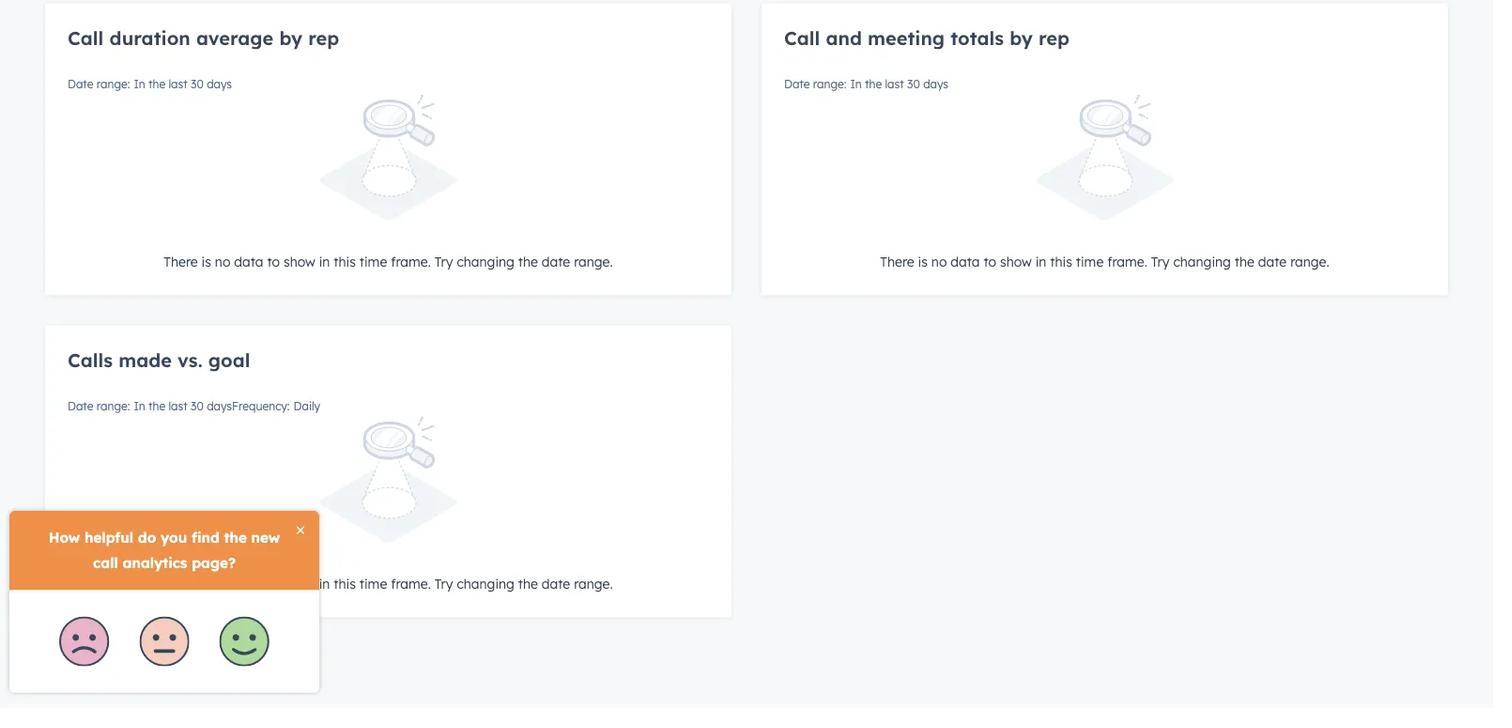 Task type: locate. For each thing, give the bounding box(es) containing it.
there for rep
[[164, 253, 198, 270]]

data
[[234, 253, 263, 270], [951, 253, 980, 270], [234, 576, 263, 592]]

the
[[148, 77, 165, 91], [865, 77, 882, 91], [518, 253, 538, 270], [1235, 253, 1255, 270], [148, 399, 165, 413], [518, 576, 538, 592]]

2 date range: in the last 30 days from the left
[[784, 77, 949, 91]]

changing for by
[[1173, 253, 1231, 270]]

by
[[279, 26, 303, 50], [1010, 26, 1033, 50]]

30 for meeting
[[907, 77, 920, 91]]

date range: in the last 30 days for and
[[784, 77, 949, 91]]

range.
[[574, 253, 613, 270], [1291, 253, 1330, 270], [574, 576, 613, 592]]

30 down vs.
[[191, 399, 204, 413]]

days down average
[[207, 77, 232, 91]]

is for by
[[918, 253, 928, 270]]

range: down 'and'
[[813, 77, 847, 91]]

time
[[360, 253, 387, 270], [1076, 253, 1104, 270], [360, 576, 387, 592]]

date for calls made vs. goal
[[68, 399, 93, 413]]

calls
[[68, 348, 113, 372]]

date for call and meeting totals by rep
[[784, 77, 810, 91]]

frame.
[[391, 253, 431, 270], [1107, 253, 1148, 270], [391, 576, 431, 592]]

30 down call duration average by rep
[[191, 77, 204, 91]]

rep
[[308, 26, 339, 50], [1039, 26, 1070, 50]]

range. for rep
[[574, 253, 613, 270]]

date range: in the last 30 days
[[68, 77, 232, 91], [784, 77, 949, 91]]

1 horizontal spatial date range: in the last 30 days
[[784, 77, 949, 91]]

date for call duration average by rep
[[68, 77, 93, 91]]

range: down 'duration'
[[97, 77, 130, 91]]

range: for made
[[97, 399, 130, 413]]

call for call and meeting totals by rep
[[784, 26, 820, 50]]

days for vs.
[[207, 399, 232, 413]]

is
[[202, 253, 211, 270], [918, 253, 928, 270], [202, 576, 211, 592]]

30
[[191, 77, 204, 91], [907, 77, 920, 91], [191, 399, 204, 413]]

1 horizontal spatial by
[[1010, 26, 1033, 50]]

in for and
[[850, 77, 862, 91]]

there is no data to show in this time frame. try changing the date range.
[[164, 253, 613, 270], [880, 253, 1330, 270], [164, 576, 613, 592]]

last for average
[[169, 77, 188, 91]]

in
[[134, 77, 145, 91], [850, 77, 862, 91], [134, 399, 145, 413]]

rep right totals at the right top of page
[[1039, 26, 1070, 50]]

changing for rep
[[457, 253, 515, 270]]

date range: in the last 30 days for duration
[[68, 77, 232, 91]]

in for by
[[1036, 253, 1047, 270]]

date
[[542, 253, 570, 270], [1258, 253, 1287, 270], [542, 576, 570, 592]]

2 by from the left
[[1010, 26, 1033, 50]]

show for rep
[[284, 253, 315, 270]]

and
[[826, 26, 862, 50]]

time for by
[[1076, 253, 1104, 270]]

last down vs.
[[169, 399, 188, 413]]

0 horizontal spatial date range: in the last 30 days
[[68, 77, 232, 91]]

to for by
[[984, 253, 996, 270]]

days down goal
[[207, 399, 232, 413]]

range: down calls
[[97, 399, 130, 413]]

0 horizontal spatial call
[[68, 26, 104, 50]]

last down call duration average by rep
[[169, 77, 188, 91]]

in down made
[[134, 399, 145, 413]]

last down meeting at top
[[885, 77, 904, 91]]

days down call and meeting totals by rep
[[923, 77, 949, 91]]

2 call from the left
[[784, 26, 820, 50]]

call left 'duration'
[[68, 26, 104, 50]]

range. for by
[[1291, 253, 1330, 270]]

1 horizontal spatial rep
[[1039, 26, 1070, 50]]

calls made vs. goal
[[68, 348, 250, 372]]

date for rep
[[542, 253, 570, 270]]

call
[[68, 26, 104, 50], [784, 26, 820, 50]]

rep right average
[[308, 26, 339, 50]]

0 horizontal spatial rep
[[308, 26, 339, 50]]

last for vs.
[[169, 399, 188, 413]]

2 rep from the left
[[1039, 26, 1070, 50]]

date range: in the last 30 days down 'duration'
[[68, 77, 232, 91]]

try
[[435, 253, 453, 270], [1151, 253, 1170, 270], [435, 576, 453, 592]]

to
[[267, 253, 280, 270], [984, 253, 996, 270], [267, 576, 280, 592]]

show for by
[[1000, 253, 1032, 270]]

days for average
[[207, 77, 232, 91]]

by right totals at the right top of page
[[1010, 26, 1033, 50]]

days
[[207, 77, 232, 91], [923, 77, 949, 91], [207, 399, 232, 413]]

range: for duration
[[97, 77, 130, 91]]

range: for and
[[813, 77, 847, 91]]

changing
[[457, 253, 515, 270], [1173, 253, 1231, 270], [457, 576, 515, 592]]

1 horizontal spatial call
[[784, 26, 820, 50]]

1 by from the left
[[279, 26, 303, 50]]

in
[[319, 253, 330, 270], [1036, 253, 1047, 270], [319, 576, 330, 592]]

in down 'duration'
[[134, 77, 145, 91]]

0 horizontal spatial by
[[279, 26, 303, 50]]

last
[[169, 77, 188, 91], [885, 77, 904, 91], [169, 399, 188, 413]]

no
[[215, 253, 230, 270], [932, 253, 947, 270], [215, 576, 230, 592]]

call left 'and'
[[784, 26, 820, 50]]

in down 'and'
[[850, 77, 862, 91]]

date
[[68, 77, 93, 91], [784, 77, 810, 91], [68, 399, 93, 413]]

1 date range: in the last 30 days from the left
[[68, 77, 232, 91]]

by right average
[[279, 26, 303, 50]]

there
[[164, 253, 198, 270], [880, 253, 914, 270], [164, 576, 198, 592]]

date range: in the last 30 days down 'and'
[[784, 77, 949, 91]]

to for rep
[[267, 253, 280, 270]]

time for rep
[[360, 253, 387, 270]]

try for rep
[[435, 253, 453, 270]]

this
[[334, 253, 356, 270], [1050, 253, 1072, 270], [334, 576, 356, 592]]

show
[[284, 253, 315, 270], [1000, 253, 1032, 270], [284, 576, 315, 592]]

1 call from the left
[[68, 26, 104, 50]]

30 for average
[[191, 77, 204, 91]]

range:
[[97, 77, 130, 91], [813, 77, 847, 91], [97, 399, 130, 413]]

duration
[[109, 26, 190, 50]]

30 down meeting at top
[[907, 77, 920, 91]]



Task type: describe. For each thing, give the bounding box(es) containing it.
in for rep
[[319, 253, 330, 270]]

there for by
[[880, 253, 914, 270]]

call and meeting totals by rep
[[784, 26, 1070, 50]]

totals
[[951, 26, 1004, 50]]

30 for vs.
[[191, 399, 204, 413]]

goal
[[208, 348, 250, 372]]

made
[[119, 348, 172, 372]]

there is no data to show in this time frame. try changing the date range. for by
[[880, 253, 1330, 270]]

call duration average by rep
[[68, 26, 339, 50]]

average
[[196, 26, 274, 50]]

no for rep
[[215, 253, 230, 270]]

no for by
[[932, 253, 947, 270]]

data for rep
[[234, 253, 263, 270]]

is for rep
[[202, 253, 211, 270]]

this for rep
[[334, 253, 356, 270]]

this for by
[[1050, 253, 1072, 270]]

try for by
[[1151, 253, 1170, 270]]

daily
[[294, 399, 320, 413]]

meeting
[[868, 26, 945, 50]]

frame. for by
[[1107, 253, 1148, 270]]

in for made
[[134, 399, 145, 413]]

1 rep from the left
[[308, 26, 339, 50]]

frequency:
[[232, 399, 290, 413]]

days for meeting
[[923, 77, 949, 91]]

in for duration
[[134, 77, 145, 91]]

data for by
[[951, 253, 980, 270]]

last for meeting
[[885, 77, 904, 91]]

call for call duration average by rep
[[68, 26, 104, 50]]

date for by
[[1258, 253, 1287, 270]]

frame. for rep
[[391, 253, 431, 270]]

there is no data to show in this time frame. try changing the date range. for rep
[[164, 253, 613, 270]]

vs.
[[178, 348, 202, 372]]

date range: in the last 30 days frequency: daily
[[68, 399, 320, 413]]



Task type: vqa. For each thing, say whether or not it's contained in the screenshot.
top 'Form'
no



